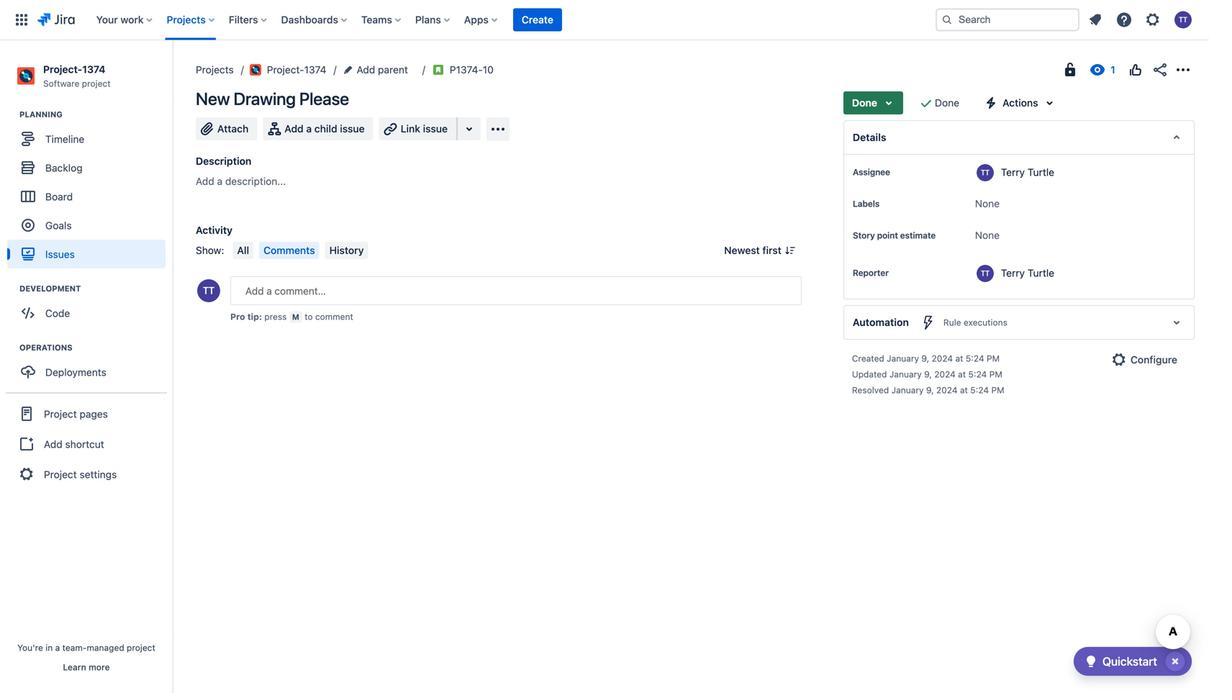 Task type: vqa. For each thing, say whether or not it's contained in the screenshot.
Calendar link
no



Task type: describe. For each thing, give the bounding box(es) containing it.
filters
[[229, 14, 258, 26]]

project 1374 image
[[250, 64, 261, 76]]

deployments link
[[7, 358, 166, 387]]

code group
[[7, 283, 172, 332]]

goal image
[[22, 219, 35, 232]]

projects button
[[162, 8, 220, 31]]

1 vertical spatial 9,
[[924, 369, 932, 379]]

learn
[[63, 662, 86, 672]]

project inside project-1374 software project
[[82, 78, 111, 88]]

more information about this user image for reporter
[[977, 265, 994, 282]]

software
[[43, 78, 79, 88]]

attach button
[[196, 117, 257, 140]]

0 vertical spatial 9,
[[922, 353, 929, 363]]

create button
[[513, 8, 562, 31]]

learn more button
[[63, 661, 110, 673]]

your work
[[96, 14, 144, 26]]

planning image
[[2, 106, 19, 123]]

labels
[[853, 199, 880, 209]]

primary element
[[9, 0, 924, 40]]

configure
[[1131, 354, 1178, 366]]

board link
[[7, 182, 166, 211]]

link
[[401, 123, 420, 135]]

activity
[[196, 224, 233, 236]]

quickstart button
[[1074, 647, 1192, 676]]

project- for project-1374 software project
[[43, 63, 82, 75]]

comments button
[[259, 242, 319, 259]]

turtle for assignee
[[1028, 166, 1055, 178]]

operations heading
[[19, 342, 172, 354]]

0 vertical spatial 5:24
[[966, 353, 984, 363]]

you're
[[17, 643, 43, 653]]

settings
[[80, 468, 117, 480]]

1 vertical spatial january
[[890, 369, 922, 379]]

1 horizontal spatial project
[[127, 643, 155, 653]]

project for project settings
[[44, 468, 77, 480]]

planning
[[19, 110, 62, 119]]

vote options: no one has voted for this issue yet. image
[[1127, 61, 1144, 78]]

press
[[264, 312, 287, 322]]

actions image
[[1175, 61, 1192, 78]]

project-1374 software project
[[43, 63, 111, 88]]

development
[[19, 284, 81, 293]]

1 vertical spatial pm
[[989, 369, 1003, 379]]

story image
[[432, 64, 444, 76]]

history
[[329, 244, 364, 256]]

rule executions
[[944, 317, 1008, 327]]

add shortcut
[[44, 438, 104, 450]]

all button
[[233, 242, 253, 259]]

2 vertical spatial at
[[960, 385, 968, 395]]

add a description...
[[196, 175, 286, 187]]

please
[[299, 89, 349, 109]]

learn more
[[63, 662, 110, 672]]

1 vertical spatial 5:24
[[968, 369, 987, 379]]

to
[[305, 312, 313, 322]]

drawing
[[234, 89, 296, 109]]

pro tip: press m to comment
[[230, 312, 353, 322]]

terry turtle for reporter
[[1001, 267, 1055, 279]]

add parent button
[[342, 61, 412, 78]]

updated
[[852, 369, 887, 379]]

2 vertical spatial january
[[892, 385, 924, 395]]

resolved
[[852, 385, 889, 395]]

create
[[522, 14, 553, 26]]

add for add a description...
[[196, 175, 214, 187]]

attach
[[217, 123, 249, 135]]

no restrictions image
[[1062, 61, 1079, 78]]

1 vertical spatial 2024
[[934, 369, 956, 379]]

1 issue from the left
[[340, 123, 365, 135]]

issues link
[[7, 240, 166, 269]]

done button
[[843, 91, 903, 114]]

in
[[46, 643, 53, 653]]

dismiss quickstart image
[[1164, 650, 1187, 673]]

dashboards
[[281, 14, 338, 26]]

reporter
[[853, 268, 889, 278]]

work
[[120, 14, 144, 26]]

all
[[237, 244, 249, 256]]

sidebar element
[[0, 40, 173, 693]]

comment
[[315, 312, 353, 322]]

terry turtle for assignee
[[1001, 166, 1055, 178]]

automation
[[853, 316, 909, 328]]

a for description...
[[217, 175, 223, 187]]

child
[[314, 123, 337, 135]]

p1374-10
[[450, 64, 494, 76]]

development image
[[2, 280, 19, 297]]

new
[[196, 89, 230, 109]]

new drawing please
[[196, 89, 349, 109]]

tip:
[[247, 312, 262, 322]]

project-1374 link
[[250, 61, 326, 78]]

projects for projects "link"
[[196, 64, 234, 76]]

backlog
[[45, 162, 83, 174]]

board
[[45, 191, 73, 202]]

point
[[877, 230, 898, 240]]

projects for the 'projects' popup button
[[167, 14, 206, 26]]

apps button
[[460, 8, 503, 31]]

more
[[89, 662, 110, 672]]

add for add a child issue
[[285, 123, 304, 135]]

automation element
[[843, 305, 1195, 340]]

1 vertical spatial at
[[958, 369, 966, 379]]

story
[[853, 230, 875, 240]]

menu bar containing all
[[230, 242, 371, 259]]

details element
[[843, 120, 1195, 155]]

2 none from the top
[[975, 229, 1000, 241]]

quickstart
[[1103, 655, 1157, 668]]

issues
[[45, 248, 75, 260]]

shortcut
[[65, 438, 104, 450]]

comments
[[264, 244, 315, 256]]

teams button
[[357, 8, 407, 31]]

story point estimate
[[853, 230, 936, 240]]

2 issue from the left
[[423, 123, 448, 135]]

p1374-10 link
[[450, 61, 494, 78]]

1374 for project-1374 software project
[[82, 63, 106, 75]]

code link
[[7, 299, 166, 328]]

managed
[[87, 643, 124, 653]]

apps
[[464, 14, 489, 26]]

code
[[45, 307, 70, 319]]

timeline link
[[7, 125, 166, 153]]

group containing project pages
[[6, 392, 167, 495]]

10
[[483, 64, 494, 76]]

you're in a team-managed project
[[17, 643, 155, 653]]

project for project pages
[[44, 408, 77, 420]]



Task type: locate. For each thing, give the bounding box(es) containing it.
newest first
[[724, 244, 782, 256]]

add left child
[[285, 123, 304, 135]]

search image
[[941, 14, 953, 26]]

1 1374 from the left
[[82, 63, 106, 75]]

Search field
[[936, 8, 1080, 31]]

1 project from the top
[[44, 408, 77, 420]]

0 vertical spatial 2024
[[932, 353, 953, 363]]

1374 up please
[[304, 64, 326, 76]]

more information about this user image for assignee
[[977, 164, 994, 181]]

project pages link
[[6, 398, 167, 430]]

a right in
[[55, 643, 60, 653]]

created january 9, 2024 at 5:24 pm updated january 9, 2024 at 5:24 pm resolved january 9, 2024 at 5:24 pm
[[852, 353, 1005, 395]]

1 terry turtle from the top
[[1001, 166, 1055, 178]]

issue right child
[[340, 123, 365, 135]]

1 none from the top
[[975, 198, 1000, 209]]

2 more information about this user image from the top
[[977, 265, 994, 282]]

terry turtle down details element
[[1001, 166, 1055, 178]]

a down description
[[217, 175, 223, 187]]

project settings
[[44, 468, 117, 480]]

help image
[[1116, 11, 1133, 28]]

check image
[[1082, 653, 1100, 670]]

none
[[975, 198, 1000, 209], [975, 229, 1000, 241]]

details
[[853, 131, 886, 143]]

project- right project 1374 image
[[267, 64, 304, 76]]

0 vertical spatial project
[[82, 78, 111, 88]]

project- for project-1374
[[267, 64, 304, 76]]

your profile and settings image
[[1175, 11, 1192, 28]]

newest first button
[[716, 242, 802, 259]]

2 turtle from the top
[[1028, 267, 1055, 279]]

january right the updated
[[890, 369, 922, 379]]

terry for assignee
[[1001, 166, 1025, 178]]

2024
[[932, 353, 953, 363], [934, 369, 956, 379], [936, 385, 958, 395]]

menu bar
[[230, 242, 371, 259]]

project down add shortcut
[[44, 468, 77, 480]]

backlog link
[[7, 153, 166, 182]]

plans
[[415, 14, 441, 26]]

group containing timeline
[[7, 109, 172, 273]]

1 horizontal spatial issue
[[423, 123, 448, 135]]

assignee
[[853, 167, 890, 177]]

done inside the done dropdown button
[[852, 97, 877, 109]]

notifications image
[[1087, 11, 1104, 28]]

jira image
[[37, 11, 75, 28], [37, 11, 75, 28]]

timeline
[[45, 133, 84, 145]]

terry up automation element
[[1001, 267, 1025, 279]]

1 horizontal spatial project-
[[267, 64, 304, 76]]

0 horizontal spatial project-
[[43, 63, 82, 75]]

0 horizontal spatial a
[[55, 643, 60, 653]]

1 turtle from the top
[[1028, 166, 1055, 178]]

0 vertical spatial turtle
[[1028, 166, 1055, 178]]

deployments group
[[7, 342, 172, 391]]

created
[[852, 353, 884, 363]]

terry turtle
[[1001, 166, 1055, 178], [1001, 267, 1055, 279]]

0 vertical spatial group
[[7, 109, 172, 273]]

project-1374
[[267, 64, 326, 76]]

0 horizontal spatial project
[[82, 78, 111, 88]]

turtle
[[1028, 166, 1055, 178], [1028, 267, 1055, 279]]

1 vertical spatial terry turtle
[[1001, 267, 1055, 279]]

add shortcut button
[[6, 430, 167, 459]]

add inside button
[[285, 123, 304, 135]]

newest
[[724, 244, 760, 256]]

rule
[[944, 317, 961, 327]]

a for child
[[306, 123, 312, 135]]

2 vertical spatial 9,
[[926, 385, 934, 395]]

2 project- from the left
[[267, 64, 304, 76]]

projects up new at the top left of the page
[[196, 64, 234, 76]]

terry
[[1001, 166, 1025, 178], [1001, 267, 1025, 279]]

projects up sidebar navigation image
[[167, 14, 206, 26]]

add down description
[[196, 175, 214, 187]]

0 vertical spatial a
[[306, 123, 312, 135]]

add left shortcut
[[44, 438, 62, 450]]

2 vertical spatial pm
[[991, 385, 1005, 395]]

planning heading
[[19, 109, 172, 120]]

operations
[[19, 343, 72, 352]]

9, right created
[[922, 353, 929, 363]]

1374
[[82, 63, 106, 75], [304, 64, 326, 76]]

project right managed
[[127, 643, 155, 653]]

your
[[96, 14, 118, 26]]

0 vertical spatial terry
[[1001, 166, 1025, 178]]

1 vertical spatial group
[[6, 392, 167, 495]]

2 vertical spatial 2024
[[936, 385, 958, 395]]

banner containing your work
[[0, 0, 1209, 40]]

terry for reporter
[[1001, 267, 1025, 279]]

january
[[887, 353, 919, 363], [890, 369, 922, 379], [892, 385, 924, 395]]

show:
[[196, 244, 224, 256]]

project- inside project-1374 software project
[[43, 63, 82, 75]]

add for add parent
[[357, 64, 375, 76]]

1 vertical spatial a
[[217, 175, 223, 187]]

deployments
[[45, 366, 106, 378]]

0 vertical spatial pm
[[987, 353, 1000, 363]]

1 terry from the top
[[1001, 166, 1025, 178]]

project- up software
[[43, 63, 82, 75]]

turtle up automation element
[[1028, 267, 1055, 279]]

project up planning heading
[[82, 78, 111, 88]]

issue
[[340, 123, 365, 135], [423, 123, 448, 135]]

link issue button
[[379, 117, 458, 140]]

operations image
[[2, 339, 19, 356]]

story point estimate pin to top. only you can see pinned fields. image
[[856, 241, 867, 253]]

1374 for project-1374
[[304, 64, 326, 76]]

0 vertical spatial terry turtle
[[1001, 166, 1055, 178]]

terry turtle up automation element
[[1001, 267, 1055, 279]]

a
[[306, 123, 312, 135], [217, 175, 223, 187], [55, 643, 60, 653]]

0 vertical spatial more information about this user image
[[977, 164, 994, 181]]

done
[[852, 97, 877, 109], [935, 97, 959, 109]]

2 terry from the top
[[1001, 267, 1025, 279]]

0 horizontal spatial issue
[[340, 123, 365, 135]]

january right resolved on the right bottom
[[892, 385, 924, 395]]

more information about this user image
[[977, 164, 994, 181], [977, 265, 994, 282]]

1 vertical spatial projects
[[196, 64, 234, 76]]

description...
[[225, 175, 286, 187]]

done image
[[918, 94, 935, 112]]

1 more information about this user image from the top
[[977, 164, 994, 181]]

sidebar navigation image
[[157, 58, 189, 86]]

settings image
[[1144, 11, 1162, 28]]

2 vertical spatial a
[[55, 643, 60, 653]]

1 vertical spatial none
[[975, 229, 1000, 241]]

issue right link
[[423, 123, 448, 135]]

turtle for reporter
[[1028, 267, 1055, 279]]

turtle down details element
[[1028, 166, 1055, 178]]

Add a comment… field
[[230, 276, 802, 305]]

0 vertical spatial none
[[975, 198, 1000, 209]]

add parent
[[357, 64, 408, 76]]

actions
[[1003, 97, 1038, 109]]

0 vertical spatial at
[[955, 353, 963, 363]]

group
[[7, 109, 172, 273], [6, 392, 167, 495]]

add inside dropdown button
[[357, 64, 375, 76]]

add inside button
[[44, 438, 62, 450]]

project up add shortcut
[[44, 408, 77, 420]]

projects inside popup button
[[167, 14, 206, 26]]

project settings link
[[6, 459, 167, 490]]

project
[[82, 78, 111, 88], [127, 643, 155, 653]]

1 horizontal spatial done
[[935, 97, 959, 109]]

2 done from the left
[[935, 97, 959, 109]]

project pages
[[44, 408, 108, 420]]

add a child issue button
[[263, 117, 373, 140]]

development heading
[[19, 283, 172, 295]]

2 project from the top
[[44, 468, 77, 480]]

add left parent at the left
[[357, 64, 375, 76]]

goals link
[[7, 211, 166, 240]]

1 horizontal spatial a
[[217, 175, 223, 187]]

project
[[44, 408, 77, 420], [44, 468, 77, 480]]

1 vertical spatial project
[[127, 643, 155, 653]]

2 terry turtle from the top
[[1001, 267, 1055, 279]]

1 horizontal spatial 1374
[[304, 64, 326, 76]]

1 done from the left
[[852, 97, 877, 109]]

configure link
[[1105, 348, 1186, 371]]

1374 inside project-1374 software project
[[82, 63, 106, 75]]

1 vertical spatial terry
[[1001, 267, 1025, 279]]

1 vertical spatial more information about this user image
[[977, 265, 994, 282]]

plans button
[[411, 8, 455, 31]]

p1374-
[[450, 64, 483, 76]]

2 vertical spatial 5:24
[[970, 385, 989, 395]]

banner
[[0, 0, 1209, 40]]

9,
[[922, 353, 929, 363], [924, 369, 932, 379], [926, 385, 934, 395]]

project-
[[43, 63, 82, 75], [267, 64, 304, 76]]

add for add shortcut
[[44, 438, 62, 450]]

team-
[[62, 643, 87, 653]]

9, right resolved on the right bottom
[[926, 385, 934, 395]]

5:24
[[966, 353, 984, 363], [968, 369, 987, 379], [970, 385, 989, 395]]

add app image
[[489, 121, 507, 138]]

appswitcher icon image
[[13, 11, 30, 28]]

dashboards button
[[277, 8, 353, 31]]

more information about this user image up executions
[[977, 265, 994, 282]]

estimate
[[900, 230, 936, 240]]

january right created
[[887, 353, 919, 363]]

m
[[292, 312, 299, 322]]

a left child
[[306, 123, 312, 135]]

your work button
[[92, 8, 158, 31]]

pm
[[987, 353, 1000, 363], [989, 369, 1003, 379], [991, 385, 1005, 395]]

1374 up planning heading
[[82, 63, 106, 75]]

link web pages and more image
[[461, 120, 478, 137]]

parent
[[378, 64, 408, 76]]

9, right the updated
[[924, 369, 932, 379]]

0 vertical spatial project
[[44, 408, 77, 420]]

pro
[[230, 312, 245, 322]]

1 vertical spatial project
[[44, 468, 77, 480]]

0 vertical spatial january
[[887, 353, 919, 363]]

link issue
[[401, 123, 448, 135]]

1 vertical spatial turtle
[[1028, 267, 1055, 279]]

a inside button
[[306, 123, 312, 135]]

add a child issue
[[285, 123, 365, 135]]

2 horizontal spatial a
[[306, 123, 312, 135]]

0 horizontal spatial 1374
[[82, 63, 106, 75]]

0 vertical spatial projects
[[167, 14, 206, 26]]

0 horizontal spatial done
[[852, 97, 877, 109]]

terry down details element
[[1001, 166, 1025, 178]]

1 project- from the left
[[43, 63, 82, 75]]

2 1374 from the left
[[304, 64, 326, 76]]

more information about this user image down details element
[[977, 164, 994, 181]]

copy link to issue image
[[491, 63, 502, 75]]



